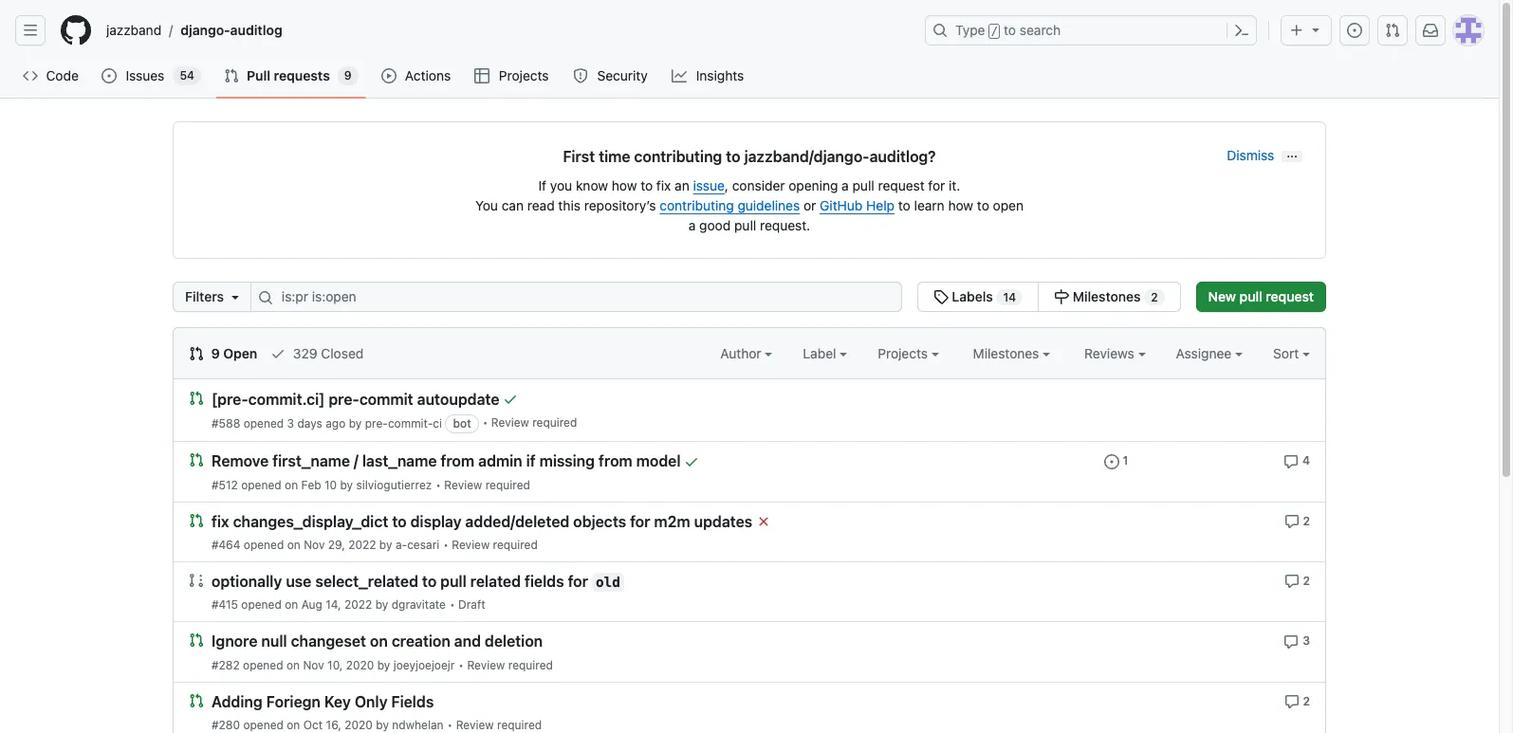 Task type: describe. For each thing, give the bounding box(es) containing it.
on down changes_display_dict
[[287, 538, 301, 552]]

sort
[[1274, 345, 1299, 362]]

opened inside adding foriegn key only fields #280             opened on oct 16, 2020 by ndwhelan • review required
[[243, 718, 284, 732]]

help
[[867, 197, 895, 214]]

admin
[[478, 453, 523, 470]]

Search all issues text field
[[250, 282, 902, 312]]

review inside ignore null changeset on creation and deletion #282             opened on nov 10, 2020 by joeyjoejoejr • review required
[[467, 658, 505, 672]]

1 vertical spatial for
[[630, 513, 651, 530]]

by inside ignore null changeset on creation and deletion #282             opened on nov 10, 2020 by joeyjoejoejr • review required
[[377, 658, 390, 672]]

10
[[325, 478, 337, 492]]

draft link
[[458, 598, 485, 612]]

pull inside new pull request link
[[1240, 288, 1263, 305]]

open pull request image for [pre-
[[189, 391, 204, 406]]

• review required
[[483, 416, 577, 430]]

first time contributing to jazzband/django-auditlog?
[[563, 148, 936, 165]]

feb
[[301, 478, 321, 492]]

adding
[[212, 694, 263, 711]]

1
[[1123, 454, 1129, 468]]

for inside optionally use select_related to pull related fields for old #415             opened on aug 14, 2022 by dgravitate • draft
[[568, 573, 588, 591]]

play image
[[381, 68, 396, 84]]

updates
[[694, 513, 753, 530]]

opened down remove on the bottom left
[[241, 478, 282, 492]]

remove first_name / last_name from admin if missing from model link
[[212, 453, 681, 470]]

shield image
[[573, 68, 588, 84]]

/ for jazzband
[[169, 22, 173, 38]]

m2m
[[654, 513, 691, 530]]

draft pull request element
[[189, 572, 204, 588]]

• down remove first_name / last_name from admin if missing from model link at bottom left
[[436, 478, 441, 492]]

milestones for milestones
[[973, 345, 1043, 362]]

label button
[[803, 344, 848, 363]]

projects inside popup button
[[878, 345, 932, 362]]

select_related
[[315, 573, 418, 591]]

• right 'bot'
[[483, 416, 488, 430]]

open pull request element for remove
[[189, 452, 204, 468]]

9 for 9 open
[[211, 345, 220, 362]]

git pull request image inside '9 open' link
[[189, 346, 204, 362]]

joeyjoejoejr
[[394, 658, 455, 672]]

reviews
[[1085, 345, 1138, 362]]

auditlog
[[230, 22, 282, 38]]

homepage image
[[61, 15, 91, 46]]

time
[[599, 148, 631, 165]]

comment image inside 4 link
[[1284, 454, 1299, 469]]

opened inside optionally use select_related to pull related fields for old #415             opened on aug 14, 2022 by dgravitate • draft
[[241, 598, 282, 612]]

ci
[[433, 417, 442, 431]]

to learn how to open a good pull request.
[[689, 197, 1024, 233]]

16,
[[326, 718, 342, 732]]

table image
[[475, 68, 490, 84]]

by inside optionally use select_related to pull related fields for old #415             opened on aug 14, 2022 by dgravitate • draft
[[375, 598, 388, 612]]

11 / 11 checks ok image
[[503, 392, 518, 407]]

issue opened image for issues
[[102, 68, 117, 84]]

to right help
[[899, 197, 911, 214]]

review required link down deletion
[[467, 658, 553, 672]]

0 vertical spatial 3
[[287, 417, 294, 431]]

new pull request
[[1209, 288, 1314, 305]]

9 open link
[[189, 344, 258, 363]]

329
[[293, 345, 318, 362]]

0 vertical spatial contributing
[[634, 148, 722, 165]]

to left the open
[[977, 197, 990, 214]]

0 vertical spatial pre-
[[329, 391, 359, 408]]

days
[[297, 417, 323, 431]]

issue
[[693, 177, 725, 194]]

only
[[355, 694, 388, 711]]

if
[[539, 177, 547, 194]]

review down 11 / 11 checks ok image
[[491, 416, 529, 430]]

can
[[502, 197, 524, 214]]

a-
[[396, 538, 407, 552]]

open
[[993, 197, 1024, 214]]

check image
[[271, 346, 286, 362]]

by right "10"
[[340, 478, 353, 492]]

fields
[[391, 694, 434, 711]]

none search field containing filters
[[173, 282, 1181, 312]]

#280
[[212, 718, 240, 732]]

9 for 9
[[344, 68, 352, 83]]

review required link for from
[[444, 478, 530, 492]]

actions
[[405, 67, 451, 84]]

#464
[[212, 538, 241, 552]]

1 vertical spatial fix
[[212, 513, 229, 530]]

draft pull request image
[[189, 573, 204, 588]]

• inside adding foriegn key only fields #280             opened on oct 16, 2020 by ndwhelan • review required
[[448, 718, 453, 732]]

2 2 link from the top
[[1285, 572, 1311, 590]]

1 horizontal spatial a
[[842, 177, 849, 194]]

1 horizontal spatial fix
[[657, 177, 671, 194]]

open pull request element for [pre-
[[189, 390, 204, 406]]

to inside optionally use select_related to pull related fields for old #415             opened on aug 14, 2022 by dgravitate • draft
[[422, 573, 437, 591]]

pull
[[247, 67, 270, 84]]

if
[[526, 453, 536, 470]]

assignee
[[1176, 345, 1236, 362]]

• inside ignore null changeset on creation and deletion #282             opened on nov 10, 2020 by joeyjoejoejr • review required
[[459, 658, 464, 672]]

github help link
[[820, 197, 895, 214]]

by left a-
[[379, 538, 392, 552]]

it.
[[949, 177, 961, 194]]

key
[[324, 694, 351, 711]]

you can read this repository's contributing guidelines or github help
[[475, 197, 895, 214]]

/ for type
[[991, 25, 998, 38]]

2 for fix changes_display_dict to display added/deleted objects for m2m updates 2 link
[[1303, 514, 1311, 528]]

a-cesari link
[[396, 538, 440, 552]]

[pre-commit.ci] pre-commit autoupdate link
[[212, 391, 500, 408]]

54
[[180, 68, 195, 83]]

1 horizontal spatial git pull request image
[[224, 68, 239, 84]]

milestone image
[[1054, 289, 1070, 305]]

bot
[[453, 417, 471, 431]]

contributing guidelines link
[[660, 197, 800, 214]]

objects
[[573, 513, 627, 530]]

ndwhelan link
[[392, 718, 444, 732]]

last_name
[[362, 453, 437, 470]]

4 link
[[1284, 452, 1311, 469]]

reviews button
[[1085, 344, 1146, 363]]

assignee button
[[1176, 344, 1243, 363]]

requests
[[274, 67, 330, 84]]

pull up github help link
[[853, 177, 875, 194]]

graph image
[[672, 68, 687, 84]]

closed
[[321, 345, 364, 362]]

author
[[721, 345, 765, 362]]

2 link for adding foriegn key only fields
[[1285, 692, 1311, 710]]

issue opened image for 1
[[1104, 454, 1119, 469]]

ago
[[326, 417, 346, 431]]

or
[[804, 197, 816, 214]]

#282
[[212, 658, 240, 672]]

issues
[[126, 67, 164, 84]]

type
[[956, 22, 986, 38]]

14
[[1003, 290, 1016, 305]]

,
[[725, 177, 729, 194]]

0 vertical spatial nov
[[304, 538, 325, 552]]

1 vertical spatial 3
[[1303, 634, 1311, 648]]

how inside to learn how to open a good pull request.
[[948, 197, 974, 214]]

#588             opened 3 days ago by pre-commit-ci
[[212, 417, 442, 431]]

fix changes_display_dict to display added/deleted objects for m2m updates link
[[212, 513, 753, 530]]

to up ,
[[726, 148, 741, 165]]

review required link right ndwhelan link
[[456, 718, 542, 732]]

#512
[[212, 478, 238, 492]]

2022 inside optionally use select_related to pull related fields for old #415             opened on aug 14, 2022 by dgravitate • draft
[[344, 598, 372, 612]]

• inside optionally use select_related to pull related fields for old #415             opened on aug 14, 2022 by dgravitate • draft
[[450, 598, 455, 612]]

read
[[527, 197, 555, 214]]

good
[[700, 217, 731, 233]]

oct
[[303, 718, 323, 732]]

opened inside ignore null changeset on creation and deletion #282             opened on nov 10, 2020 by joeyjoejoejr • review required
[[243, 658, 283, 672]]

1 from from the left
[[441, 453, 475, 470]]

search
[[1020, 22, 1061, 38]]

0 vertical spatial 2022
[[348, 538, 376, 552]]

3 link
[[1284, 632, 1311, 650]]

open
[[223, 345, 258, 362]]

fields
[[525, 573, 564, 591]]

2 for 2 link related to adding foriegn key only fields
[[1303, 694, 1311, 708]]

2 for second 2 link
[[1303, 574, 1311, 588]]

milestones button
[[973, 344, 1051, 363]]

learn
[[914, 197, 945, 214]]

1 link
[[1104, 452, 1129, 469]]

comment image for deletion
[[1284, 634, 1299, 650]]

deletion
[[485, 634, 543, 651]]

nov inside ignore null changeset on creation and deletion #282             opened on nov 10, 2020 by joeyjoejoejr • review required
[[303, 658, 324, 672]]



Task type: vqa. For each thing, say whether or not it's contained in the screenshot.
right request
yes



Task type: locate. For each thing, give the bounding box(es) containing it.
fix left an
[[657, 177, 671, 194]]

security
[[597, 67, 648, 84]]

3 open pull request image from the top
[[189, 513, 204, 528]]

1 vertical spatial how
[[948, 197, 974, 214]]

on down null
[[287, 658, 300, 672]]

milestones 2
[[1070, 288, 1158, 305]]

cesari
[[407, 538, 440, 552]]

an
[[675, 177, 690, 194]]

1 horizontal spatial milestones
[[1073, 288, 1141, 305]]

0 vertical spatial a
[[842, 177, 849, 194]]

dismiss
[[1227, 147, 1275, 163]]

milestones inside issue element
[[1073, 288, 1141, 305]]

0 horizontal spatial from
[[441, 453, 475, 470]]

milestones right milestone image at the top of the page
[[1073, 288, 1141, 305]]

by down ignore null changeset on creation and deletion link
[[377, 658, 390, 672]]

list containing jazzband
[[99, 15, 914, 46]]

0 horizontal spatial projects
[[499, 67, 549, 84]]

None search field
[[173, 282, 1181, 312]]

2 comment image from the top
[[1285, 695, 1300, 710]]

git pull request image right issue opened icon
[[1386, 23, 1401, 38]]

adding foriegn key only fields link
[[212, 694, 434, 711]]

1 vertical spatial request
[[1266, 288, 1314, 305]]

on
[[285, 478, 298, 492], [287, 538, 301, 552], [285, 598, 298, 612], [370, 634, 388, 651], [287, 658, 300, 672], [287, 718, 300, 732]]

4 open pull request image from the top
[[189, 633, 204, 648]]

opened down "adding"
[[243, 718, 284, 732]]

open pull request element for fix
[[189, 512, 204, 528]]

2020 inside ignore null changeset on creation and deletion #282             opened on nov 10, 2020 by joeyjoejoejr • review required
[[346, 658, 374, 672]]

request up sort popup button
[[1266, 288, 1314, 305]]

3 comment image from the top
[[1284, 634, 1299, 650]]

review required link down admin
[[444, 478, 530, 492]]

0 vertical spatial request
[[878, 177, 925, 194]]

django-auditlog link
[[173, 15, 290, 46]]

0 horizontal spatial how
[[612, 177, 637, 194]]

comment image for adding foriegn key only fields
[[1285, 695, 1300, 710]]

pull down contributing guidelines link
[[735, 217, 757, 233]]

ignore null changeset on creation and deletion #282             opened on nov 10, 2020 by joeyjoejoejr • review required
[[212, 634, 553, 672]]

0 vertical spatial for
[[929, 177, 946, 194]]

#512             opened on feb 10 by silviogutierrez • review required
[[212, 478, 530, 492]]

/ inside jazzband / django-auditlog
[[169, 22, 173, 38]]

required inside ignore null changeset on creation and deletion #282             opened on nov 10, 2020 by joeyjoejoejr • review required
[[508, 658, 553, 672]]

2022 right 29,
[[348, 538, 376, 552]]

pre- down commit
[[365, 417, 388, 431]]

1 vertical spatial issue opened image
[[1104, 454, 1119, 469]]

triangle down image
[[1309, 22, 1324, 37]]

4 open pull request element from the top
[[189, 632, 204, 648]]

open pull request image for fix
[[189, 513, 204, 528]]

optionally use select_related to pull related fields for old #415             opened on aug 14, 2022 by dgravitate • draft
[[212, 573, 621, 612]]

1 / 6 checks ok image
[[756, 514, 772, 529]]

from left "model"
[[599, 453, 633, 470]]

2 vertical spatial comment image
[[1284, 634, 1299, 650]]

projects right table icon
[[499, 67, 549, 84]]

contributing up an
[[634, 148, 722, 165]]

open pull request image left the ignore
[[189, 633, 204, 648]]

• right cesari
[[443, 538, 449, 552]]

git pull request image
[[1386, 23, 1401, 38], [224, 68, 239, 84], [189, 346, 204, 362]]

git pull request image left 9 open
[[189, 346, 204, 362]]

9 left the play icon
[[344, 68, 352, 83]]

0 horizontal spatial request
[[878, 177, 925, 194]]

comment image down 3 link
[[1285, 695, 1300, 710]]

2 comment image from the top
[[1285, 574, 1300, 590]]

code
[[46, 67, 79, 84]]

0 horizontal spatial milestones
[[973, 345, 1043, 362]]

1 vertical spatial 2020
[[345, 718, 373, 732]]

0 horizontal spatial pre-
[[329, 391, 359, 408]]

command palette image
[[1235, 23, 1250, 38]]

how down it.
[[948, 197, 974, 214]]

if you know how to fix an issue ,           consider opening a pull request for it.
[[539, 177, 961, 194]]

1 horizontal spatial 9
[[344, 68, 352, 83]]

review required link for autoupdate
[[491, 416, 577, 430]]

1 horizontal spatial /
[[354, 453, 359, 470]]

2 up 3 link
[[1303, 574, 1311, 588]]

comment image for fix changes_display_dict to display added/deleted objects for m2m updates
[[1285, 514, 1300, 529]]

/ right the type
[[991, 25, 998, 38]]

3 open pull request element from the top
[[189, 512, 204, 528]]

2
[[1151, 290, 1158, 305], [1303, 514, 1311, 528], [1303, 574, 1311, 588], [1303, 694, 1311, 708]]

null
[[261, 634, 287, 651]]

to up a-
[[392, 513, 407, 530]]

0 vertical spatial 2 link
[[1285, 512, 1311, 529]]

1 vertical spatial contributing
[[660, 197, 734, 214]]

Issues search field
[[250, 282, 902, 312]]

2 link for fix changes_display_dict to display added/deleted objects for m2m updates
[[1285, 512, 1311, 529]]

this
[[558, 197, 581, 214]]

labels 14
[[949, 288, 1016, 305]]

opened down commit.ci]
[[244, 417, 284, 431]]

1 vertical spatial comment image
[[1285, 695, 1300, 710]]

2020 right 16,
[[345, 718, 373, 732]]

sort button
[[1274, 344, 1311, 363]]

0 vertical spatial 2020
[[346, 658, 374, 672]]

commit.ci]
[[248, 391, 325, 408]]

0 horizontal spatial git pull request image
[[189, 346, 204, 362]]

a up github
[[842, 177, 849, 194]]

pull inside to learn how to open a good pull request.
[[735, 217, 757, 233]]

2 left "new"
[[1151, 290, 1158, 305]]

1 vertical spatial git pull request image
[[224, 68, 239, 84]]

2 inside milestones 2
[[1151, 290, 1158, 305]]

on left the oct
[[287, 718, 300, 732]]

1 open pull request image from the top
[[189, 391, 204, 406]]

comment image for fields
[[1285, 574, 1300, 590]]

2020 right 10,
[[346, 658, 374, 672]]

by down select_related
[[375, 598, 388, 612]]

silviogutierrez link
[[356, 478, 432, 492]]

open pull request element left the ignore
[[189, 632, 204, 648]]

creation
[[392, 634, 451, 651]]

review required link down 11 / 11 checks ok image
[[491, 416, 577, 430]]

on left the aug
[[285, 598, 298, 612]]

1 horizontal spatial request
[[1266, 288, 1314, 305]]

8 / 8 checks ok image
[[684, 454, 700, 469]]

2 horizontal spatial for
[[929, 177, 946, 194]]

projects right label popup button
[[878, 345, 932, 362]]

open pull request image left remove on the bottom left
[[189, 453, 204, 468]]

issue opened image left "issues"
[[102, 68, 117, 84]]

1 2 link from the top
[[1285, 512, 1311, 529]]

on left the creation
[[370, 634, 388, 651]]

ignore null changeset on creation and deletion link
[[212, 634, 543, 651]]

nov left 29,
[[304, 538, 325, 552]]

on left "feb"
[[285, 478, 298, 492]]

0 vertical spatial milestones
[[1073, 288, 1141, 305]]

opened down the 'optionally'
[[241, 598, 282, 612]]

pre-
[[329, 391, 359, 408], [365, 417, 388, 431]]

insights link
[[664, 62, 753, 90]]

how up 'repository's'
[[612, 177, 637, 194]]

actions link
[[374, 62, 460, 90]]

2 horizontal spatial git pull request image
[[1386, 23, 1401, 38]]

[pre-
[[212, 391, 248, 408]]

0 vertical spatial git pull request image
[[1386, 23, 1401, 38]]

1 vertical spatial 2022
[[344, 598, 372, 612]]

contributing
[[634, 148, 722, 165], [660, 197, 734, 214]]

comment image down 4 link
[[1285, 514, 1300, 529]]

1 horizontal spatial from
[[599, 453, 633, 470]]

review down and on the bottom of the page
[[467, 658, 505, 672]]

...
[[1287, 146, 1298, 161]]

0 vertical spatial comment image
[[1284, 454, 1299, 469]]

2 down 3 link
[[1303, 694, 1311, 708]]

pull up draft link
[[441, 573, 467, 591]]

0 horizontal spatial a
[[689, 217, 696, 233]]

auditlog?
[[870, 148, 936, 165]]

issue opened image left 1
[[1104, 454, 1119, 469]]

open pull request element left remove on the bottom left
[[189, 452, 204, 468]]

to up dgravitate link
[[422, 573, 437, 591]]

open pull request image
[[189, 693, 204, 708]]

label
[[803, 345, 840, 362]]

model
[[636, 453, 681, 470]]

required
[[533, 416, 577, 430], [486, 478, 530, 492], [493, 538, 538, 552], [508, 658, 553, 672], [497, 718, 542, 732]]

1 horizontal spatial for
[[630, 513, 651, 530]]

milestones for milestones 2
[[1073, 288, 1141, 305]]

#464             opened on nov 29, 2022 by a-cesari • review required
[[212, 538, 538, 552]]

1 vertical spatial milestones
[[973, 345, 1043, 362]]

know
[[576, 177, 608, 194]]

a
[[842, 177, 849, 194], [689, 217, 696, 233]]

2020
[[346, 658, 374, 672], [345, 718, 373, 732]]

open pull request image
[[189, 391, 204, 406], [189, 453, 204, 468], [189, 513, 204, 528], [189, 633, 204, 648]]

pre- up ago
[[329, 391, 359, 408]]

10,
[[327, 658, 343, 672]]

2 link down 3 link
[[1285, 692, 1311, 710]]

request
[[878, 177, 925, 194], [1266, 288, 1314, 305]]

to
[[1004, 22, 1016, 38], [726, 148, 741, 165], [641, 177, 653, 194], [899, 197, 911, 214], [977, 197, 990, 214], [392, 513, 407, 530], [422, 573, 437, 591]]

by inside adding foriegn key only fields #280             opened on oct 16, 2020 by ndwhelan • review required
[[376, 718, 389, 732]]

opened right #464
[[244, 538, 284, 552]]

review required link down fix changes_display_dict to display added/deleted objects for m2m updates
[[452, 538, 538, 552]]

on inside adding foriegn key only fields #280             opened on oct 16, 2020 by ndwhelan • review required
[[287, 718, 300, 732]]

14,
[[326, 598, 341, 612]]

git pull request image left pull
[[224, 68, 239, 84]]

contributing down the issue
[[660, 197, 734, 214]]

remove
[[212, 453, 269, 470]]

issue opened image
[[1348, 23, 1363, 38]]

search image
[[258, 290, 273, 306]]

plus image
[[1290, 23, 1305, 38]]

9 open
[[208, 345, 258, 362]]

projects button
[[878, 344, 939, 363]]

2 vertical spatial git pull request image
[[189, 346, 204, 362]]

/ inside type / to search
[[991, 25, 998, 38]]

a down the you can read this repository's contributing guidelines or github help
[[689, 217, 696, 233]]

1 vertical spatial pre-
[[365, 417, 388, 431]]

2 horizontal spatial /
[[991, 25, 998, 38]]

0 vertical spatial fix
[[657, 177, 671, 194]]

use
[[286, 573, 312, 591]]

commit
[[359, 391, 413, 408]]

0 vertical spatial projects
[[499, 67, 549, 84]]

adding foriegn key only fields #280             opened on oct 16, 2020 by ndwhelan • review required
[[212, 694, 542, 732]]

code link
[[15, 62, 87, 90]]

open pull request element left "adding"
[[189, 692, 204, 708]]

how
[[612, 177, 637, 194], [948, 197, 974, 214]]

remove first_name / last_name from admin if missing from model
[[212, 453, 681, 470]]

2 link up 3 link
[[1285, 572, 1311, 590]]

review required link for added/deleted
[[452, 538, 538, 552]]

for left old
[[568, 573, 588, 591]]

0 vertical spatial issue opened image
[[102, 68, 117, 84]]

1 open pull request element from the top
[[189, 390, 204, 406]]

• right ndwhelan link
[[448, 718, 453, 732]]

review down remove first_name / last_name from admin if missing from model
[[444, 478, 482, 492]]

from down 'bot'
[[441, 453, 475, 470]]

security link
[[566, 62, 657, 90]]

2 open pull request element from the top
[[189, 452, 204, 468]]

9
[[344, 68, 352, 83], [211, 345, 220, 362]]

fix up #464
[[212, 513, 229, 530]]

/ up the #512             opened on feb 10 by silviogutierrez • review required
[[354, 453, 359, 470]]

comment image
[[1284, 454, 1299, 469], [1285, 574, 1300, 590], [1284, 634, 1299, 650]]

0 vertical spatial how
[[612, 177, 637, 194]]

0 horizontal spatial 9
[[211, 345, 220, 362]]

comment image
[[1285, 514, 1300, 529], [1285, 695, 1300, 710]]

issue element
[[917, 282, 1181, 312]]

open pull request element left [pre-
[[189, 390, 204, 406]]

open pull request element
[[189, 390, 204, 406], [189, 452, 204, 468], [189, 512, 204, 528], [189, 632, 204, 648], [189, 692, 204, 708]]

9 left open
[[211, 345, 220, 362]]

code image
[[23, 68, 38, 84]]

0 horizontal spatial fix
[[212, 513, 229, 530]]

open pull request image for remove
[[189, 453, 204, 468]]

tag image
[[934, 289, 949, 305]]

1 vertical spatial projects
[[878, 345, 932, 362]]

#588
[[212, 417, 240, 431]]

changes_display_dict
[[233, 513, 388, 530]]

aug
[[301, 598, 322, 612]]

2 down 4
[[1303, 514, 1311, 528]]

on inside optionally use select_related to pull related fields for old #415             opened on aug 14, 2022 by dgravitate • draft
[[285, 598, 298, 612]]

milestones inside popup button
[[973, 345, 1043, 362]]

triangle down image
[[228, 289, 243, 305]]

ignore
[[212, 634, 258, 651]]

1 comment image from the top
[[1285, 514, 1300, 529]]

0 vertical spatial 9
[[344, 68, 352, 83]]

review down 'fix changes_display_dict to display added/deleted objects for m2m updates' link
[[452, 538, 490, 552]]

issue opened image inside 1 link
[[1104, 454, 1119, 469]]

29,
[[328, 538, 345, 552]]

1 horizontal spatial 3
[[1303, 634, 1311, 648]]

1 vertical spatial 2 link
[[1285, 572, 1311, 590]]

open pull request element up draft pull request element
[[189, 512, 204, 528]]

/ left django-
[[169, 22, 173, 38]]

2 from from the left
[[599, 453, 633, 470]]

ndwhelan
[[392, 718, 444, 732]]

jazzband link
[[99, 15, 169, 46]]

0 horizontal spatial issue opened image
[[102, 68, 117, 84]]

nov
[[304, 538, 325, 552], [303, 658, 324, 672]]

issue link
[[693, 177, 725, 194]]

open pull request image up draft pull request element
[[189, 513, 204, 528]]

open pull request image left [pre-
[[189, 391, 204, 406]]

review right ndwhelan link
[[456, 718, 494, 732]]

0 vertical spatial comment image
[[1285, 514, 1300, 529]]

0 horizontal spatial /
[[169, 22, 173, 38]]

dgravitate link
[[392, 598, 446, 612]]

consider
[[732, 177, 785, 194]]

• left draft
[[450, 598, 455, 612]]

1 horizontal spatial issue opened image
[[1104, 454, 1119, 469]]

by right ago
[[349, 417, 362, 431]]

3
[[287, 417, 294, 431], [1303, 634, 1311, 648]]

pull inside optionally use select_related to pull related fields for old #415             opened on aug 14, 2022 by dgravitate • draft
[[441, 573, 467, 591]]

a inside to learn how to open a good pull request.
[[689, 217, 696, 233]]

1 vertical spatial nov
[[303, 658, 324, 672]]

2022
[[348, 538, 376, 552], [344, 598, 372, 612]]

list
[[99, 15, 914, 46]]

2 vertical spatial for
[[568, 573, 588, 591]]

pull right "new"
[[1240, 288, 1263, 305]]

329 closed
[[290, 345, 364, 362]]

0 horizontal spatial 3
[[287, 417, 294, 431]]

milestones down 14
[[973, 345, 1043, 362]]

1 comment image from the top
[[1284, 454, 1299, 469]]

3 2 link from the top
[[1285, 692, 1311, 710]]

filters
[[185, 288, 224, 305]]

1 horizontal spatial projects
[[878, 345, 932, 362]]

silviogutierrez
[[356, 478, 432, 492]]

5 open pull request element from the top
[[189, 692, 204, 708]]

display
[[411, 513, 462, 530]]

labels
[[952, 288, 993, 305]]

2022 down select_related
[[344, 598, 372, 612]]

comment image inside 3 link
[[1284, 634, 1299, 650]]

foriegn
[[266, 694, 321, 711]]

1 vertical spatial a
[[689, 217, 696, 233]]

review
[[491, 416, 529, 430], [444, 478, 482, 492], [452, 538, 490, 552], [467, 658, 505, 672], [456, 718, 494, 732]]

#415
[[212, 598, 238, 612]]

jazzband / django-auditlog
[[106, 22, 282, 38]]

nov left 10,
[[303, 658, 324, 672]]

for left m2m
[[630, 513, 651, 530]]

github
[[820, 197, 863, 214]]

required inside adding foriegn key only fields #280             opened on oct 16, 2020 by ndwhelan • review required
[[497, 718, 542, 732]]

0 horizontal spatial for
[[568, 573, 588, 591]]

issue opened image
[[102, 68, 117, 84], [1104, 454, 1119, 469]]

1 vertical spatial comment image
[[1285, 574, 1300, 590]]

• down and on the bottom of the page
[[459, 658, 464, 672]]

1 horizontal spatial how
[[948, 197, 974, 214]]

1 vertical spatial 9
[[211, 345, 220, 362]]

2020 inside adding foriegn key only fields #280             opened on oct 16, 2020 by ndwhelan • review required
[[345, 718, 373, 732]]

for left it.
[[929, 177, 946, 194]]

pre-commit-ci link
[[365, 417, 442, 431]]

insights
[[696, 67, 744, 84]]

review inside adding foriegn key only fields #280             opened on oct 16, 2020 by ndwhelan • review required
[[456, 718, 494, 732]]

notifications image
[[1423, 23, 1439, 38]]

2 link down 4 link
[[1285, 512, 1311, 529]]

opened down null
[[243, 658, 283, 672]]

to left search
[[1004, 22, 1016, 38]]

fix
[[657, 177, 671, 194], [212, 513, 229, 530]]

2 vertical spatial 2 link
[[1285, 692, 1311, 710]]

by down only on the left bottom of the page
[[376, 718, 389, 732]]

2 open pull request image from the top
[[189, 453, 204, 468]]

review required link
[[491, 416, 577, 430], [444, 478, 530, 492], [452, 538, 538, 552], [467, 658, 553, 672], [456, 718, 542, 732]]

1 horizontal spatial pre-
[[365, 417, 388, 431]]

to up 'repository's'
[[641, 177, 653, 194]]

comment image inside 2 link
[[1285, 574, 1300, 590]]

request up help
[[878, 177, 925, 194]]



